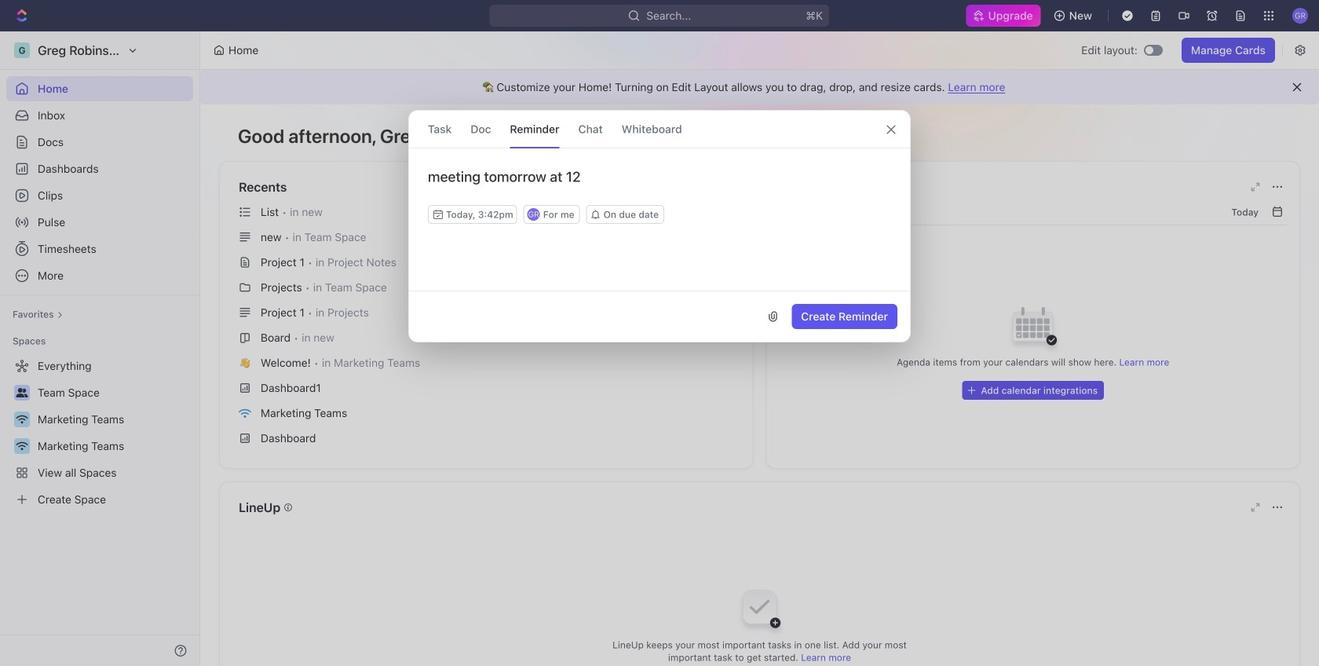 Task type: vqa. For each thing, say whether or not it's contained in the screenshot.
Email
no



Task type: describe. For each thing, give the bounding box(es) containing it.
sidebar navigation
[[0, 31, 200, 666]]



Task type: locate. For each thing, give the bounding box(es) containing it.
tree inside "sidebar" navigation
[[6, 353, 193, 512]]

tree
[[6, 353, 193, 512]]

dialog
[[408, 110, 911, 342]]

alert
[[200, 70, 1320, 104]]

wifi image
[[239, 408, 251, 418]]

Reminder na﻿me or type '/' for commands text field
[[409, 167, 910, 205]]



